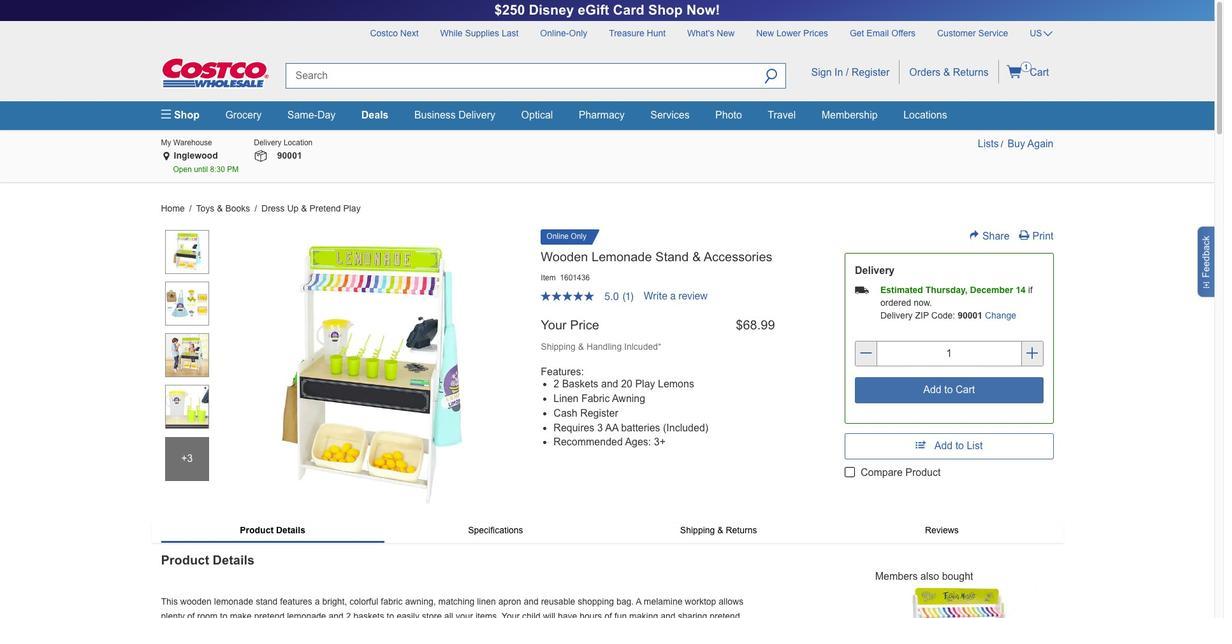 Task type: describe. For each thing, give the bounding box(es) containing it.
what's new
[[688, 28, 735, 38]]

register inside features: 2 baskets and 20 play lemons linen fabric awning cash register requires 3 aa batteries (included) recommended ages: 3+
[[580, 408, 619, 419]]

will
[[543, 611, 556, 619]]

68.99
[[743, 318, 775, 332]]

baskets
[[354, 611, 384, 619]]

lemons
[[658, 379, 695, 390]]

specifications link
[[384, 524, 607, 538]]

only for online-only
[[569, 28, 588, 38]]

estimated thursday, december 14
[[881, 285, 1026, 296]]

shopping
[[578, 597, 614, 607]]

1 vertical spatial product details
[[161, 554, 255, 568]]

1 vertical spatial lemonade
[[287, 611, 326, 619]]

lower
[[777, 28, 801, 38]]

all
[[444, 611, 453, 619]]

and down melamine
[[661, 611, 676, 619]]

fabric
[[582, 394, 610, 404]]

specifications
[[468, 526, 523, 536]]

pretend
[[254, 611, 285, 619]]

store
[[422, 611, 442, 619]]

0 vertical spatial play
[[343, 203, 361, 213]]

add to list button
[[845, 434, 1054, 460]]

photo
[[716, 110, 742, 120]]

Search text field
[[285, 63, 757, 89]]

a inside this wooden lemonade stand features a bright, colorful fabric awning, matching linen apron and reusable shopping bag. a melamine worktop allows plenty of room to make pretend lemonade and 2 baskets to easily store all your items. your child will have hours of fun making and sharing preten
[[315, 597, 320, 607]]

business
[[415, 110, 456, 120]]

change
[[985, 311, 1017, 321]]

& for shipping & handling inlcuded*
[[578, 342, 584, 352]]

1 horizontal spatial register
[[852, 67, 890, 78]]

also
[[921, 571, 940, 582]]

dress
[[262, 203, 285, 213]]

us link
[[1021, 21, 1056, 40]]

same-
[[287, 110, 318, 120]]

deals link
[[362, 110, 389, 120]]

awning
[[612, 394, 646, 404]]

shop link
[[161, 101, 211, 130]]

toys & books
[[196, 203, 253, 213]]

wooden
[[541, 250, 588, 264]]

same-day link
[[287, 110, 336, 120]]

what's new link
[[678, 21, 745, 40]]

business delivery
[[415, 110, 496, 120]]

make
[[230, 611, 252, 619]]

your inside this wooden lemonade stand features a bright, colorful fabric awning, matching linen apron and reusable shopping bag. a melamine worktop allows plenty of room to make pretend lemonade and 2 baskets to easily store all your items. your child will have hours of fun making and sharing preten
[[502, 611, 520, 619]]

90001 button
[[268, 150, 309, 163]]

share
[[983, 231, 1010, 241]]

add
[[935, 441, 953, 452]]

inglewood button
[[171, 150, 218, 163]]

price
[[570, 318, 599, 332]]

requires
[[554, 423, 595, 433]]

december
[[970, 285, 1014, 296]]

product details link
[[161, 524, 384, 542]]

view larger image 1 image
[[231, 229, 512, 511]]

3+
[[654, 437, 666, 448]]

photo link
[[716, 110, 742, 120]]

costco next
[[370, 28, 419, 38]]

1 vertical spatial details
[[213, 554, 255, 568]]

cart
[[1027, 67, 1050, 78]]

compare
[[861, 468, 903, 478]]

what's
[[688, 28, 715, 38]]

2 inside this wooden lemonade stand features a bright, colorful fabric awning, matching linen apron and reusable shopping bag. a melamine worktop allows plenty of room to make pretend lemonade and 2 baskets to easily store all your items. your child will have hours of fun making and sharing preten
[[346, 611, 351, 619]]

delivery zip code: 90001 change
[[881, 311, 1017, 321]]

& for toys & books
[[217, 203, 223, 213]]

1 horizontal spatial shop
[[649, 2, 683, 18]]

fun
[[615, 611, 627, 619]]

+3
[[181, 453, 193, 464]]

child
[[522, 611, 541, 619]]

features:
[[541, 366, 584, 377]]

0 vertical spatial product
[[906, 468, 941, 478]]

delivery inside main element
[[459, 110, 496, 120]]

ordered
[[881, 298, 912, 308]]

online only
[[547, 232, 587, 241]]

while supplies last link
[[431, 21, 528, 40]]

linen
[[477, 597, 496, 607]]

buy again link
[[1008, 138, 1054, 149]]

/
[[846, 67, 849, 78]]

1 horizontal spatial details
[[276, 526, 305, 536]]

wooden
[[180, 597, 212, 607]]

estimated
[[881, 285, 924, 296]]

1 image
[[165, 230, 209, 274]]

zip
[[916, 311, 929, 321]]

item
[[541, 273, 556, 282]]

& for shipping & returns
[[718, 526, 724, 536]]

thursday,
[[926, 285, 968, 296]]

until
[[194, 166, 208, 174]]

add to list
[[935, 441, 983, 452]]

locations
[[904, 110, 948, 120]]

8:30
[[210, 166, 225, 174]]

features: 2 baskets and 20 play lemons linen fabric awning cash register requires 3 aa batteries (included) recommended ages: 3+
[[541, 366, 709, 448]]

only for online only
[[571, 232, 587, 241]]

1 new from the left
[[717, 28, 735, 38]]

service
[[979, 28, 1009, 38]]

open
[[173, 166, 192, 174]]

your price
[[541, 318, 599, 332]]

wooden farmers market & accessories image
[[876, 585, 1044, 619]]

shop inside main element
[[171, 110, 200, 120]]

have
[[558, 611, 578, 619]]

colorful
[[350, 597, 378, 607]]

optical
[[521, 110, 553, 120]]

treasure
[[609, 28, 645, 38]]

batteries
[[621, 423, 660, 433]]

lists link
[[978, 138, 999, 149]]

dress up & pretend play link
[[262, 203, 361, 213]]

apron
[[499, 597, 521, 607]]

14
[[1016, 285, 1026, 296]]

Search text field
[[285, 63, 757, 89]]

shipping for shipping & returns
[[680, 526, 715, 536]]

0 vertical spatial your
[[541, 318, 567, 332]]

travel link
[[768, 110, 796, 120]]

returns for orders & returns
[[953, 67, 989, 78]]

recommended
[[554, 437, 623, 448]]

costco us homepage image
[[161, 57, 269, 89]]

this
[[161, 597, 178, 607]]

customer
[[938, 28, 976, 38]]



Task type: vqa. For each thing, say whether or not it's contained in the screenshot.
your
yes



Task type: locate. For each thing, give the bounding box(es) containing it.
delivery up estimated
[[855, 266, 895, 276]]

shipping & returns
[[680, 526, 757, 536]]

1 horizontal spatial shipping
[[680, 526, 715, 536]]

0 horizontal spatial new
[[717, 28, 735, 38]]

of left fun at the bottom of the page
[[605, 611, 612, 619]]

delivery up 90001 button
[[254, 138, 282, 147]]

supplies
[[465, 28, 499, 38]]

treasure hunt
[[609, 28, 666, 38]]

play right 20
[[636, 379, 655, 390]]

books
[[225, 203, 250, 213]]

1 horizontal spatial product
[[240, 526, 274, 536]]

a right write
[[671, 291, 676, 302]]

items.
[[476, 611, 500, 619]]

2 horizontal spatial product
[[906, 468, 941, 478]]

and down bright,
[[329, 611, 344, 619]]

new lower prices
[[757, 28, 829, 38]]

90001 inside button
[[277, 151, 302, 161]]

inglewood open until 8:30 pm
[[173, 151, 239, 174]]

same-day
[[287, 110, 336, 120]]

1 vertical spatial returns
[[726, 526, 757, 536]]

0 horizontal spatial lemonade
[[214, 597, 253, 607]]

in
[[835, 67, 843, 78]]

0 horizontal spatial returns
[[726, 526, 757, 536]]

1 vertical spatial shop
[[171, 110, 200, 120]]

0 horizontal spatial a
[[315, 597, 320, 607]]

$
[[736, 318, 743, 332]]

treasure hunt link
[[600, 21, 676, 40]]

0 horizontal spatial play
[[343, 203, 361, 213]]

0 horizontal spatial register
[[580, 408, 619, 419]]

your
[[541, 318, 567, 332], [502, 611, 520, 619]]

0 vertical spatial details
[[276, 526, 305, 536]]

home
[[161, 203, 185, 213]]

None button
[[855, 378, 1044, 404]]

online only link
[[541, 229, 593, 245]]

matching
[[439, 597, 475, 607]]

0 horizontal spatial to
[[220, 611, 228, 619]]

next
[[400, 28, 419, 38]]

toys
[[196, 203, 215, 213]]

shop up my warehouse
[[171, 110, 200, 120]]

a left bright,
[[315, 597, 320, 607]]

reusable
[[541, 597, 576, 607]]

3 image
[[165, 333, 209, 377]]

your left price
[[541, 318, 567, 332]]

search image
[[765, 69, 778, 86]]

1 horizontal spatial lemonade
[[287, 611, 326, 619]]

play
[[343, 203, 361, 213], [636, 379, 655, 390]]

shop up hunt
[[649, 2, 683, 18]]

1 vertical spatial a
[[315, 597, 320, 607]]

fabric
[[381, 597, 403, 607]]

0 vertical spatial only
[[569, 28, 588, 38]]

while
[[440, 28, 463, 38]]

up
[[287, 203, 299, 213]]

1 horizontal spatial to
[[387, 611, 394, 619]]

sign in / register link
[[802, 60, 900, 83]]

3
[[598, 423, 603, 433]]

2 vertical spatial product
[[161, 554, 209, 568]]

4 image
[[165, 385, 209, 429]]

& inside "link"
[[718, 526, 724, 536]]

item 1601436
[[541, 273, 590, 282]]

online-only
[[540, 28, 588, 38]]

last
[[502, 28, 519, 38]]

feedback link
[[1198, 226, 1220, 298]]

0 vertical spatial returns
[[953, 67, 989, 78]]

delivery for delivery zip code: 90001 change
[[881, 311, 913, 321]]

2 of from the left
[[605, 611, 612, 619]]

0 horizontal spatial shipping
[[541, 342, 576, 352]]

features
[[280, 597, 312, 607]]

delivery right business
[[459, 110, 496, 120]]

delivery
[[459, 110, 496, 120], [254, 138, 282, 147], [855, 266, 895, 276], [881, 311, 913, 321]]

lemonade up the make
[[214, 597, 253, 607]]

returns inside orders & returns link
[[953, 67, 989, 78]]

melamine
[[644, 597, 683, 607]]

90001 down if ordered now.
[[958, 311, 983, 321]]

to left list
[[956, 441, 964, 452]]

customer service link
[[928, 21, 1018, 40]]

your
[[456, 611, 473, 619]]

members
[[876, 571, 918, 582]]

new
[[717, 28, 735, 38], [757, 28, 774, 38]]

sign in / register
[[812, 67, 890, 78]]

of down the wooden
[[187, 611, 195, 619]]

home link
[[161, 203, 185, 213]]

1 horizontal spatial 90001
[[958, 311, 983, 321]]

0 horizontal spatial 2
[[346, 611, 351, 619]]

1 vertical spatial your
[[502, 611, 520, 619]]

print link
[[1020, 231, 1054, 241]]

0 horizontal spatial of
[[187, 611, 195, 619]]

90001
[[277, 151, 302, 161], [958, 311, 983, 321]]

play right pretend
[[343, 203, 361, 213]]

20
[[621, 379, 633, 390]]

0 vertical spatial product details
[[240, 526, 305, 536]]

dress up & pretend play
[[262, 203, 361, 213]]

only down "egift"
[[569, 28, 588, 38]]

1 vertical spatial 2
[[346, 611, 351, 619]]

0 vertical spatial shipping
[[541, 342, 576, 352]]

shipping for shipping & handling inlcuded*
[[541, 342, 576, 352]]

only right online
[[571, 232, 587, 241]]

to right room
[[220, 611, 228, 619]]

buy
[[1008, 138, 1026, 149]]

1 horizontal spatial returns
[[953, 67, 989, 78]]

1 horizontal spatial your
[[541, 318, 567, 332]]

0 horizontal spatial details
[[213, 554, 255, 568]]

new lower prices link
[[747, 21, 838, 40]]

costco next link
[[361, 21, 428, 40]]

my
[[161, 138, 171, 147]]

services link
[[651, 110, 690, 120]]

0 horizontal spatial shop
[[171, 110, 200, 120]]

0 vertical spatial lemonade
[[214, 597, 253, 607]]

room
[[197, 611, 218, 619]]

2 down bright,
[[346, 611, 351, 619]]

locations link
[[904, 110, 948, 120]]

cart link
[[999, 60, 1054, 83]]

0 vertical spatial shop
[[649, 2, 683, 18]]

2 horizontal spatial to
[[956, 441, 964, 452]]

2 image
[[165, 282, 209, 326]]

get
[[850, 28, 865, 38]]

&
[[944, 67, 951, 78], [217, 203, 223, 213], [301, 203, 307, 213], [693, 250, 701, 264], [578, 342, 584, 352], [718, 526, 724, 536]]

1 horizontal spatial 2
[[554, 379, 560, 390]]

location
[[284, 138, 313, 147]]

delivery for delivery location
[[254, 138, 282, 147]]

wooden lemonade stand & accessories
[[541, 250, 773, 264]]

register right /
[[852, 67, 890, 78]]

card
[[613, 2, 645, 18]]

get email offers
[[850, 28, 916, 38]]

1 of from the left
[[187, 611, 195, 619]]

1 vertical spatial shipping
[[680, 526, 715, 536]]

lemonade
[[592, 250, 652, 264]]

0 vertical spatial 2
[[554, 379, 560, 390]]

2 down the features:
[[554, 379, 560, 390]]

accessories
[[704, 250, 773, 264]]

0 horizontal spatial product
[[161, 554, 209, 568]]

1 horizontal spatial a
[[671, 291, 676, 302]]

membership
[[822, 110, 878, 120]]

compare product
[[861, 468, 941, 478]]

and left 20
[[601, 379, 619, 390]]

and inside features: 2 baskets and 20 play lemons linen fabric awning cash register requires 3 aa batteries (included) recommended ages: 3+
[[601, 379, 619, 390]]

to down the fabric
[[387, 611, 394, 619]]

awning,
[[405, 597, 436, 607]]

0 horizontal spatial your
[[502, 611, 520, 619]]

plenty
[[161, 611, 185, 619]]

register up the 3
[[580, 408, 619, 419]]

sign
[[812, 67, 832, 78]]

0 vertical spatial a
[[671, 291, 676, 302]]

1 vertical spatial 90001
[[958, 311, 983, 321]]

delivery down ordered
[[881, 311, 913, 321]]

shipping inside "link"
[[680, 526, 715, 536]]

new right what's
[[717, 28, 735, 38]]

play inside features: 2 baskets and 20 play lemons linen fabric awning cash register requires 3 aa batteries (included) recommended ages: 3+
[[636, 379, 655, 390]]

new left lower
[[757, 28, 774, 38]]

reviews link
[[831, 524, 1054, 538]]

only
[[569, 28, 588, 38], [571, 232, 587, 241]]

bright,
[[322, 597, 347, 607]]

0 horizontal spatial 90001
[[277, 151, 302, 161]]

your down apron
[[502, 611, 520, 619]]

lemonade down features
[[287, 611, 326, 619]]

1 vertical spatial only
[[571, 232, 587, 241]]

hours
[[580, 611, 602, 619]]

0 vertical spatial register
[[852, 67, 890, 78]]

0 vertical spatial 90001
[[277, 151, 302, 161]]

delivery for delivery
[[855, 266, 895, 276]]

to
[[956, 441, 964, 452], [220, 611, 228, 619], [387, 611, 394, 619]]

90001 down delivery location
[[277, 151, 302, 161]]

2 inside features: 2 baskets and 20 play lemons linen fabric awning cash register requires 3 aa batteries (included) recommended ages: 3+
[[554, 379, 560, 390]]

share link
[[969, 231, 1010, 241]]

None telephone field
[[878, 342, 1021, 367]]

membership link
[[822, 110, 878, 120]]

1 horizontal spatial of
[[605, 611, 612, 619]]

linen
[[554, 394, 579, 404]]

and up "child"
[[524, 597, 539, 607]]

& for orders & returns
[[944, 67, 951, 78]]

deals
[[362, 110, 389, 120]]

print
[[1033, 231, 1054, 241]]

shipping & returns link
[[607, 524, 831, 538]]

sharing
[[678, 611, 708, 619]]

to inside popup button
[[956, 441, 964, 452]]

returns inside shipping & returns "link"
[[726, 526, 757, 536]]

grocery link
[[225, 110, 262, 120]]

again
[[1028, 138, 1054, 149]]

1 vertical spatial play
[[636, 379, 655, 390]]

1 vertical spatial product
[[240, 526, 274, 536]]

returns for shipping & returns
[[726, 526, 757, 536]]

list
[[967, 441, 983, 452]]

shop
[[649, 2, 683, 18], [171, 110, 200, 120]]

1 horizontal spatial new
[[757, 28, 774, 38]]

1 vertical spatial register
[[580, 408, 619, 419]]

1 horizontal spatial play
[[636, 379, 655, 390]]

main element
[[161, 101, 1054, 130]]

pharmacy
[[579, 110, 625, 120]]

orders & returns
[[910, 67, 989, 78]]

2 new from the left
[[757, 28, 774, 38]]

email
[[867, 28, 889, 38]]



